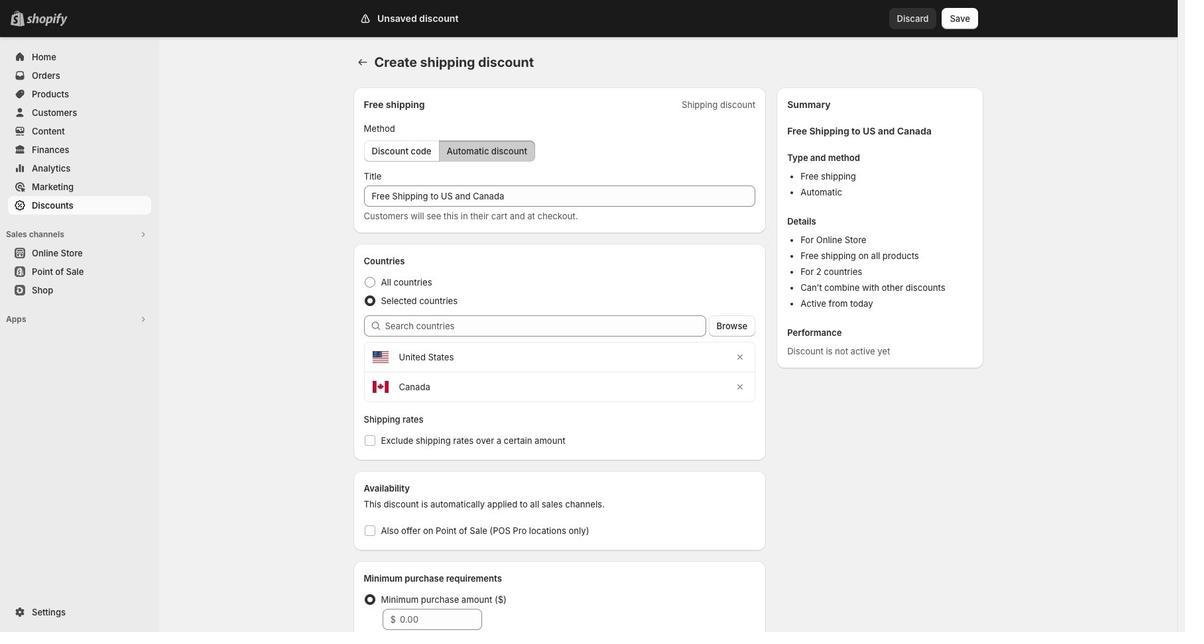 Task type: locate. For each thing, give the bounding box(es) containing it.
0.00 text field
[[400, 610, 482, 631]]

None text field
[[364, 186, 756, 207]]



Task type: describe. For each thing, give the bounding box(es) containing it.
shopify image
[[27, 13, 68, 27]]

Search countries text field
[[385, 316, 706, 337]]



Task type: vqa. For each thing, say whether or not it's contained in the screenshot.
text box
yes



